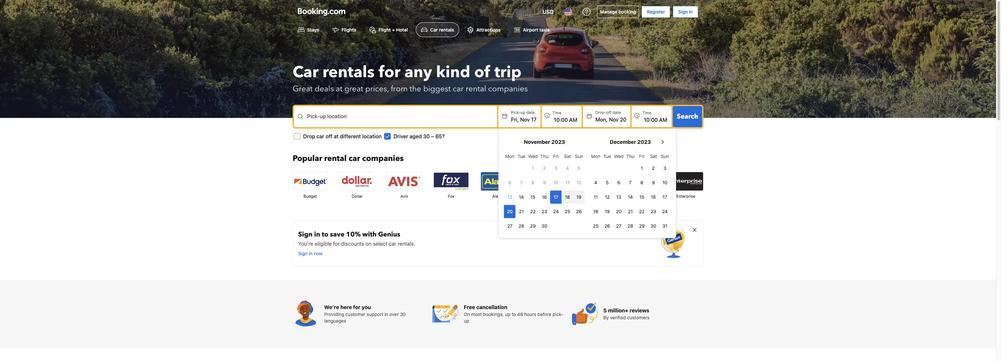 Task type: vqa. For each thing, say whether or not it's contained in the screenshot.


Task type: locate. For each thing, give the bounding box(es) containing it.
16 inside checkbox
[[651, 195, 656, 200]]

1 vertical spatial rental
[[324, 154, 347, 164]]

1 horizontal spatial sun
[[661, 154, 669, 160]]

22 right 21 december 2023 option
[[639, 209, 645, 215]]

0 horizontal spatial off
[[326, 134, 333, 140]]

booking
[[619, 9, 636, 14]]

pick- up the drop
[[307, 114, 320, 120]]

2 2023 from the left
[[638, 139, 651, 145]]

8 for 8 option
[[532, 180, 535, 186]]

1 15 from the left
[[531, 195, 536, 200]]

1 horizontal spatial tue
[[604, 154, 611, 160]]

1 horizontal spatial for
[[353, 305, 361, 311]]

rentals for car rentals
[[439, 27, 454, 33]]

1 horizontal spatial mon
[[591, 154, 601, 160]]

7 right the 6 "option" at the right of the page
[[629, 180, 632, 186]]

26 November 2023 checkbox
[[574, 206, 585, 219]]

23 November 2023 checkbox
[[539, 206, 550, 219]]

1 vertical spatial car
[[293, 62, 319, 83]]

sign in link
[[673, 6, 699, 18]]

1 27 from the left
[[507, 224, 513, 229]]

pick- up fri,
[[511, 110, 521, 115]]

0 horizontal spatial 3
[[555, 166, 558, 171]]

26 inside checkbox
[[605, 224, 610, 229]]

save
[[330, 231, 345, 240]]

2 1 from the left
[[641, 166, 643, 171]]

23 inside checkbox
[[651, 209, 657, 215]]

1 horizontal spatial 27
[[616, 224, 622, 229]]

on
[[366, 242, 372, 247]]

1 horizontal spatial rental
[[466, 84, 486, 95]]

21 inside checkbox
[[519, 209, 524, 215]]

1 horizontal spatial 1
[[641, 166, 643, 171]]

1 horizontal spatial 24
[[662, 209, 668, 215]]

0 vertical spatial 5
[[578, 166, 581, 171]]

27 inside 27 december 2023 option
[[616, 224, 622, 229]]

18 inside option
[[594, 209, 599, 215]]

location right different
[[362, 134, 382, 140]]

0 horizontal spatial 8
[[532, 180, 535, 186]]

1 13 from the left
[[508, 195, 513, 200]]

27 left 28 november 2023 option on the right
[[507, 224, 513, 229]]

13 December 2023 checkbox
[[613, 191, 625, 204]]

10 for 10 december 2023 checkbox
[[663, 180, 668, 186]]

thrifty
[[539, 194, 551, 199]]

for inside we're here for you providing customer support in over 30 languages
[[353, 305, 361, 311]]

9 for "9 november 2023" option
[[543, 180, 546, 186]]

5 up by
[[604, 308, 607, 314]]

1 nov from the left
[[520, 117, 530, 123]]

budget
[[304, 194, 317, 199]]

fox logo image
[[434, 173, 469, 191]]

date inside pick-up date fri, nov 17
[[527, 110, 535, 115]]

2 wed from the left
[[614, 154, 624, 160]]

27 for 27 december 2023 option
[[616, 224, 622, 229]]

rentals inside car rentals 'link'
[[439, 27, 454, 33]]

22 inside the 22 december 2023 option
[[639, 209, 645, 215]]

15 for 15 checkbox
[[531, 195, 536, 200]]

0 horizontal spatial 23
[[542, 209, 547, 215]]

0 horizontal spatial mon tue wed thu
[[505, 154, 549, 160]]

6 inside "option"
[[618, 180, 621, 186]]

1 8 from the left
[[532, 180, 535, 186]]

1 horizontal spatial 2023
[[638, 139, 651, 145]]

0 horizontal spatial 27
[[507, 224, 513, 229]]

17 cell
[[550, 190, 562, 204]]

1 6 from the left
[[509, 180, 512, 186]]

9 right 8 option
[[543, 180, 546, 186]]

20 for 20 checkbox
[[616, 209, 622, 215]]

4 for 4 december 2023 "option"
[[595, 180, 598, 186]]

24 right 23 november 2023 option
[[553, 209, 559, 215]]

0 vertical spatial 12
[[577, 180, 582, 186]]

17 right thrifty at right
[[554, 195, 559, 200]]

airport
[[523, 27, 538, 33]]

0 horizontal spatial date
[[527, 110, 535, 115]]

car for car rentals for any kind of trip great deals at great prices, from the biggest car rental companies
[[293, 62, 319, 83]]

off up mon,
[[607, 110, 612, 115]]

2 vertical spatial for
[[353, 305, 361, 311]]

1 horizontal spatial car
[[430, 27, 438, 33]]

sat up "4" option
[[564, 154, 571, 160]]

18 for '18' option
[[594, 209, 599, 215]]

fri
[[554, 154, 559, 160], [639, 154, 645, 160]]

fri,
[[511, 117, 519, 123]]

in inside we're here for you providing customer support in over 30 languages
[[385, 312, 388, 318]]

1 3 from the left
[[555, 166, 558, 171]]

1 1 from the left
[[532, 166, 534, 171]]

1 horizontal spatial 28
[[628, 224, 633, 229]]

2 nov from the left
[[609, 117, 619, 123]]

0 horizontal spatial 26
[[576, 209, 582, 215]]

1 horizontal spatial 12
[[605, 195, 610, 200]]

1 9 from the left
[[543, 180, 546, 186]]

1 left the 2 option
[[532, 166, 534, 171]]

sign right register
[[679, 9, 688, 14]]

1 vertical spatial 26
[[605, 224, 610, 229]]

to up eligible
[[322, 231, 329, 240]]

location
[[327, 114, 347, 120], [362, 134, 382, 140]]

2 9 from the left
[[652, 180, 655, 186]]

14 December 2023 checkbox
[[625, 191, 636, 204]]

2 23 from the left
[[651, 209, 657, 215]]

9 inside checkbox
[[652, 180, 655, 186]]

28 right 27 december 2023 option
[[628, 224, 633, 229]]

thrifty logo image
[[528, 173, 563, 191]]

nov
[[520, 117, 530, 123], [609, 117, 619, 123]]

2
[[543, 166, 546, 171], [652, 166, 655, 171]]

car rentals
[[430, 27, 454, 33]]

for for rentals
[[379, 62, 401, 83]]

alamo logo image
[[481, 173, 516, 191]]

11 for 11 option
[[594, 195, 598, 200]]

nov inside pick-up date fri, nov 17
[[520, 117, 530, 123]]

0 horizontal spatial 22
[[530, 209, 536, 215]]

12 inside option
[[605, 195, 610, 200]]

2 21 from the left
[[628, 209, 633, 215]]

18 inside checkbox
[[565, 195, 570, 200]]

to inside free cancellation on most bookings, up to 48 hours before pick- up
[[512, 312, 516, 318]]

5 November 2023 checkbox
[[574, 162, 585, 175]]

up down the deals
[[320, 114, 326, 120]]

sun up 5 november 2023 'checkbox' at the top of the page
[[575, 154, 583, 160]]

5 inside 5 million+ reviews by verified customers
[[604, 308, 607, 314]]

0 horizontal spatial grid
[[504, 150, 585, 233]]

1 vertical spatial off
[[326, 134, 333, 140]]

20 cell
[[504, 204, 516, 219]]

1 10 from the left
[[554, 180, 559, 186]]

6 November 2023 checkbox
[[504, 177, 516, 190]]

1 horizontal spatial wed
[[614, 154, 624, 160]]

2 for november
[[543, 166, 546, 171]]

1 tue from the left
[[518, 154, 526, 160]]

2 8 from the left
[[641, 180, 644, 186]]

wed down december
[[614, 154, 624, 160]]

1 mon tue wed thu from the left
[[505, 154, 549, 160]]

14 inside option
[[519, 195, 524, 200]]

19 for 19 checkbox
[[577, 195, 582, 200]]

wed
[[528, 154, 538, 160], [614, 154, 624, 160]]

11 November 2023 checkbox
[[562, 177, 574, 190]]

29 inside 'option'
[[639, 224, 645, 229]]

4
[[566, 166, 569, 171], [595, 180, 598, 186]]

21 for 21 december 2023 option
[[628, 209, 633, 215]]

0 horizontal spatial 11
[[566, 180, 570, 186]]

car
[[430, 27, 438, 33], [293, 62, 319, 83]]

in for sign in to save 10% with genius you're eligible for discounts on select car rentals.
[[314, 231, 320, 240]]

0 horizontal spatial 2023
[[552, 139, 565, 145]]

register link
[[642, 6, 671, 18]]

0 horizontal spatial rentals
[[323, 62, 375, 83]]

1 horizontal spatial 21
[[628, 209, 633, 215]]

2 28 from the left
[[628, 224, 633, 229]]

28 inside 'checkbox'
[[628, 224, 633, 229]]

pick- inside pick-up date fri, nov 17
[[511, 110, 521, 115]]

nov inside the drop-off date mon, nov 20
[[609, 117, 619, 123]]

11 left 12 november 2023 checkbox
[[566, 180, 570, 186]]

27 November 2023 checkbox
[[504, 220, 516, 233]]

15 inside checkbox
[[531, 195, 536, 200]]

for for here
[[353, 305, 361, 311]]

avis logo image
[[387, 173, 422, 191]]

20 inside checkbox
[[616, 209, 622, 215]]

25
[[565, 209, 571, 215], [593, 224, 599, 229]]

for inside car rentals for any kind of trip great deals at great prices, from the biggest car rental companies
[[379, 62, 401, 83]]

21 December 2023 checkbox
[[625, 206, 636, 219]]

8 December 2023 checkbox
[[636, 177, 648, 190]]

16 inside checkbox
[[542, 195, 547, 200]]

sign inside sign in to save 10% with genius you're eligible for discounts on select car rentals.
[[298, 231, 313, 240]]

sign down you're
[[298, 251, 308, 257]]

19 inside checkbox
[[577, 195, 582, 200]]

3
[[555, 166, 558, 171], [664, 166, 667, 171]]

mon
[[505, 154, 515, 160], [591, 154, 601, 160]]

2 24 from the left
[[662, 209, 668, 215]]

languages
[[324, 319, 346, 325]]

2 22 from the left
[[639, 209, 645, 215]]

15 inside option
[[640, 195, 645, 200]]

tue down december
[[604, 154, 611, 160]]

5 for 5 option
[[606, 180, 609, 186]]

date for 20
[[613, 110, 621, 115]]

24 for 24 november 2023 checkbox
[[553, 209, 559, 215]]

5 right "4" option
[[578, 166, 581, 171]]

0 horizontal spatial 18
[[565, 195, 570, 200]]

1 vertical spatial 5
[[606, 180, 609, 186]]

2 thu from the left
[[627, 154, 635, 160]]

10 right 9 december 2023 checkbox
[[663, 180, 668, 186]]

1 horizontal spatial 6
[[618, 180, 621, 186]]

for
[[379, 62, 401, 83], [333, 242, 340, 247], [353, 305, 361, 311]]

30 inside option
[[542, 224, 548, 229]]

stays link
[[293, 22, 325, 37]]

1 29 from the left
[[530, 224, 536, 229]]

13 inside 13 december 2023 option
[[617, 195, 622, 200]]

1 horizontal spatial 29
[[639, 224, 645, 229]]

9 inside option
[[543, 180, 546, 186]]

1 horizontal spatial fri
[[639, 154, 645, 160]]

0 horizontal spatial 4
[[566, 166, 569, 171]]

0 vertical spatial 11
[[566, 180, 570, 186]]

2 sat from the left
[[650, 154, 657, 160]]

0 horizontal spatial 21
[[519, 209, 524, 215]]

fri up 1 december 2023 option
[[639, 154, 645, 160]]

date for 17
[[527, 110, 535, 115]]

2 16 from the left
[[651, 195, 656, 200]]

18 December 2023 checkbox
[[590, 206, 602, 219]]

car rentals link
[[416, 22, 460, 37]]

sun up 3 december 2023 checkbox
[[661, 154, 669, 160]]

december 2023
[[610, 139, 651, 145]]

24 inside option
[[662, 209, 668, 215]]

car
[[453, 84, 464, 95], [317, 134, 324, 140], [349, 154, 360, 164], [389, 242, 396, 247]]

fri up 3 november 2023 checkbox
[[554, 154, 559, 160]]

25 inside 'option'
[[593, 224, 599, 229]]

attractions link
[[462, 22, 506, 37]]

23 inside option
[[542, 209, 547, 215]]

car up the great
[[293, 62, 319, 83]]

16 for '16' checkbox
[[542, 195, 547, 200]]

13 November 2023 checkbox
[[504, 191, 516, 204]]

popular
[[293, 154, 322, 164]]

1 horizontal spatial 16
[[651, 195, 656, 200]]

20 left 21 checkbox
[[507, 209, 513, 215]]

27 right 26 december 2023 checkbox
[[616, 224, 622, 229]]

mon up 'sixt logo'
[[591, 154, 601, 160]]

flight
[[379, 27, 391, 33]]

thu up the 2 option
[[541, 154, 549, 160]]

rentals for car rentals for any kind of trip great deals at great prices, from the biggest car rental companies
[[323, 62, 375, 83]]

29 right 28 'checkbox' at the right of page
[[639, 224, 645, 229]]

6 left 7 checkbox
[[509, 180, 512, 186]]

1 November 2023 checkbox
[[527, 162, 539, 175]]

20 inside option
[[507, 209, 513, 215]]

17 December 2023 checkbox
[[659, 191, 671, 204]]

1 vertical spatial 19
[[605, 209, 610, 215]]

car inside car rentals for any kind of trip great deals at great prices, from the biggest car rental companies
[[293, 62, 319, 83]]

29
[[530, 224, 536, 229], [639, 224, 645, 229]]

19 November 2023 checkbox
[[574, 191, 585, 204]]

19 right 18 november 2023 checkbox
[[577, 195, 582, 200]]

thu for december
[[627, 154, 635, 160]]

1 horizontal spatial off
[[607, 110, 612, 115]]

5 right 4 december 2023 "option"
[[606, 180, 609, 186]]

26 inside option
[[576, 209, 582, 215]]

18 left 19 option
[[594, 209, 599, 215]]

1 horizontal spatial 25
[[593, 224, 599, 229]]

18 November 2023 checkbox
[[562, 191, 574, 204]]

26 right the 25 december 2023 'option'
[[605, 224, 610, 229]]

sun for december 2023
[[661, 154, 669, 160]]

30 right 29 checkbox
[[542, 224, 548, 229]]

2 27 from the left
[[616, 224, 622, 229]]

1 14 from the left
[[519, 195, 524, 200]]

14 for the 14 option
[[519, 195, 524, 200]]

2 3 from the left
[[664, 166, 667, 171]]

over
[[390, 312, 399, 318]]

4 right 3 november 2023 checkbox
[[566, 166, 569, 171]]

1 7 from the left
[[520, 180, 523, 186]]

1 vertical spatial rentals
[[323, 62, 375, 83]]

2 fri from the left
[[639, 154, 645, 160]]

1 horizontal spatial location
[[362, 134, 382, 140]]

16 right 15 option
[[651, 195, 656, 200]]

sat for december 2023
[[650, 154, 657, 160]]

18 for 18 november 2023 checkbox
[[565, 195, 570, 200]]

mon tue wed thu
[[505, 154, 549, 160], [591, 154, 635, 160]]

1 vertical spatial companies
[[362, 154, 404, 164]]

26 right 25 checkbox
[[576, 209, 582, 215]]

18
[[565, 195, 570, 200], [594, 209, 599, 215]]

10
[[554, 180, 559, 186], [663, 180, 668, 186]]

to left 48
[[512, 312, 516, 318]]

7 inside "option"
[[629, 180, 632, 186]]

for up from
[[379, 62, 401, 83]]

1 horizontal spatial 2
[[652, 166, 655, 171]]

2 7 from the left
[[629, 180, 632, 186]]

4 December 2023 checkbox
[[590, 177, 602, 190]]

0 horizontal spatial nov
[[520, 117, 530, 123]]

0 horizontal spatial location
[[327, 114, 347, 120]]

14 right 13 checkbox
[[519, 195, 524, 200]]

2023 for december 2023
[[638, 139, 651, 145]]

up left 48
[[505, 312, 511, 318]]

mon tue wed thu for november
[[505, 154, 549, 160]]

1 23 from the left
[[542, 209, 547, 215]]

17 right fri,
[[531, 117, 537, 123]]

sign up you're
[[298, 231, 313, 240]]

8 November 2023 checkbox
[[527, 177, 539, 190]]

sign inside sign in now link
[[298, 251, 308, 257]]

companies inside car rentals for any kind of trip great deals at great prices, from the biggest car rental companies
[[488, 84, 528, 95]]

10 November 2023 checkbox
[[550, 177, 562, 190]]

14 left hertz
[[628, 195, 633, 200]]

17 inside cell
[[554, 195, 559, 200]]

13 for 13 december 2023 option
[[617, 195, 622, 200]]

4 left 5 option
[[595, 180, 598, 186]]

nov right mon,
[[609, 117, 619, 123]]

1 21 from the left
[[519, 209, 524, 215]]

1 vertical spatial 25
[[593, 224, 599, 229]]

0 horizontal spatial car
[[293, 62, 319, 83]]

0 horizontal spatial 15
[[531, 195, 536, 200]]

14 for 14 checkbox
[[628, 195, 633, 200]]

1 fri from the left
[[554, 154, 559, 160]]

2 15 from the left
[[640, 195, 645, 200]]

48
[[517, 312, 523, 318]]

20 right 19 option
[[616, 209, 622, 215]]

28 inside option
[[519, 224, 524, 229]]

1 horizontal spatial 18
[[594, 209, 599, 215]]

22 right 21 checkbox
[[530, 209, 536, 215]]

25 inside checkbox
[[565, 209, 571, 215]]

19 right '18' option
[[605, 209, 610, 215]]

21 left the 22 december 2023 option
[[628, 209, 633, 215]]

1 horizontal spatial 23
[[651, 209, 657, 215]]

25 for the 25 december 2023 'option'
[[593, 224, 599, 229]]

1 wed from the left
[[528, 154, 538, 160]]

20 right mon,
[[620, 117, 627, 123]]

2 10 from the left
[[663, 180, 668, 186]]

0 horizontal spatial 17
[[531, 117, 537, 123]]

7 for 7 checkbox
[[520, 180, 523, 186]]

14 inside checkbox
[[628, 195, 633, 200]]

0 vertical spatial car
[[430, 27, 438, 33]]

6 right 5 option
[[618, 180, 621, 186]]

1 horizontal spatial to
[[512, 312, 516, 318]]

off right the drop
[[326, 134, 333, 140]]

1 vertical spatial sign
[[298, 231, 313, 240]]

2 sun from the left
[[661, 154, 669, 160]]

4 inside option
[[566, 166, 569, 171]]

car down genius
[[389, 242, 396, 247]]

car right hotel
[[430, 27, 438, 33]]

you
[[362, 305, 371, 311]]

flight + hotel link
[[364, 22, 413, 37]]

23
[[542, 209, 547, 215], [651, 209, 657, 215]]

29 inside checkbox
[[530, 224, 536, 229]]

0 horizontal spatial 10
[[554, 180, 559, 186]]

0 horizontal spatial 9
[[543, 180, 546, 186]]

18 right 17 checkbox
[[565, 195, 570, 200]]

hertz
[[634, 194, 644, 199]]

1 mon from the left
[[505, 154, 515, 160]]

2 tue from the left
[[604, 154, 611, 160]]

companies down trip
[[488, 84, 528, 95]]

1 grid from the left
[[504, 150, 585, 233]]

fri for december
[[639, 154, 645, 160]]

1 2 from the left
[[543, 166, 546, 171]]

to inside sign in to save 10% with genius you're eligible for discounts on select car rentals.
[[322, 231, 329, 240]]

8 right 7 "option"
[[641, 180, 644, 186]]

pick- for pick-up location
[[307, 114, 320, 120]]

30 right over
[[400, 312, 406, 318]]

1 horizontal spatial 9
[[652, 180, 655, 186]]

1 thu from the left
[[541, 154, 549, 160]]

27 inside 27 checkbox
[[507, 224, 513, 229]]

mon tue wed thu up 1 november 2023 option
[[505, 154, 549, 160]]

1 December 2023 checkbox
[[636, 162, 648, 175]]

hours
[[525, 312, 537, 318]]

1 sat from the left
[[564, 154, 571, 160]]

1 date from the left
[[527, 110, 535, 115]]

30 inside "option"
[[651, 224, 657, 229]]

0 horizontal spatial 29
[[530, 224, 536, 229]]

2 2 from the left
[[652, 166, 655, 171]]

23 right the 22 december 2023 option
[[651, 209, 657, 215]]

19 December 2023 checkbox
[[602, 206, 613, 219]]

for up customer
[[353, 305, 361, 311]]

0 horizontal spatial 24
[[553, 209, 559, 215]]

28
[[519, 224, 524, 229], [628, 224, 633, 229]]

2 6 from the left
[[618, 180, 621, 186]]

12 right 11 november 2023 option
[[577, 180, 582, 186]]

11 left 12 option
[[594, 195, 598, 200]]

20 inside the drop-off date mon, nov 20
[[620, 117, 627, 123]]

25 left 26 november 2023 option
[[565, 209, 571, 215]]

date right the drop-
[[613, 110, 621, 115]]

1 left 2 option
[[641, 166, 643, 171]]

1 2023 from the left
[[552, 139, 565, 145]]

28 for 28 'checkbox' at the right of page
[[628, 224, 633, 229]]

0 horizontal spatial 1
[[532, 166, 534, 171]]

16
[[542, 195, 547, 200], [651, 195, 656, 200]]

1 horizontal spatial 10
[[663, 180, 668, 186]]

12 right 11 option
[[605, 195, 610, 200]]

3 right 2 option
[[664, 166, 667, 171]]

date up the november
[[527, 110, 535, 115]]

popular rental car companies
[[293, 154, 404, 164]]

car down the kind
[[453, 84, 464, 95]]

24
[[553, 209, 559, 215], [662, 209, 668, 215]]

wed up 1 november 2023 option
[[528, 154, 538, 160]]

3 right the 2 option
[[555, 166, 558, 171]]

29 for 29 checkbox
[[530, 224, 536, 229]]

1 for november
[[532, 166, 534, 171]]

2 13 from the left
[[617, 195, 622, 200]]

13 inside 13 checkbox
[[508, 195, 513, 200]]

sign in to save 10% with genius you're eligible for discounts on select car rentals.
[[298, 231, 415, 247]]

mon up 6 november 2023 checkbox
[[505, 154, 515, 160]]

0 horizontal spatial 2
[[543, 166, 546, 171]]

car for car rentals
[[430, 27, 438, 33]]

22 inside 22 checkbox
[[530, 209, 536, 215]]

6 inside checkbox
[[509, 180, 512, 186]]

2 date from the left
[[613, 110, 621, 115]]

1 horizontal spatial 4
[[595, 180, 598, 186]]

free cancellation image
[[432, 301, 459, 328]]

0 horizontal spatial 14
[[519, 195, 524, 200]]

2 mon tue wed thu from the left
[[591, 154, 635, 160]]

23 for 23 checkbox
[[651, 209, 657, 215]]

12 inside checkbox
[[577, 180, 582, 186]]

wed for november
[[528, 154, 538, 160]]

for inside sign in to save 10% with genius you're eligible for discounts on select car rentals.
[[333, 242, 340, 247]]

17 right 16 december 2023 checkbox
[[663, 195, 668, 200]]

1 horizontal spatial 17
[[554, 195, 559, 200]]

10 right "9 november 2023" option
[[554, 180, 559, 186]]

16 for 16 december 2023 checkbox
[[651, 195, 656, 200]]

flights link
[[327, 22, 362, 37]]

7 November 2023 checkbox
[[516, 177, 527, 190]]

22 December 2023 checkbox
[[636, 206, 648, 219]]

20
[[620, 117, 627, 123], [507, 209, 513, 215], [616, 209, 622, 215]]

0 horizontal spatial 28
[[519, 224, 524, 229]]

5 inside option
[[606, 180, 609, 186]]

1 horizontal spatial 19
[[605, 209, 610, 215]]

28 left 29 checkbox
[[519, 224, 524, 229]]

customers
[[627, 316, 650, 321]]

29 for 29 december 2023 'option'
[[639, 224, 645, 229]]

1 horizontal spatial 14
[[628, 195, 633, 200]]

sign in now link
[[298, 251, 415, 258]]

1 22 from the left
[[530, 209, 536, 215]]

0 horizontal spatial wed
[[528, 154, 538, 160]]

21 November 2023 checkbox
[[516, 206, 527, 219]]

1 vertical spatial 11
[[594, 195, 598, 200]]

2023 right the november
[[552, 139, 565, 145]]

2023
[[552, 139, 565, 145], [638, 139, 651, 145]]

nov right fri,
[[520, 117, 530, 123]]

sat up 2 option
[[650, 154, 657, 160]]

car inside sign in to save 10% with genius you're eligible for discounts on select car rentals.
[[389, 242, 396, 247]]

10 for 10 checkbox
[[554, 180, 559, 186]]

1 horizontal spatial pick-
[[511, 110, 521, 115]]

at
[[336, 84, 343, 95], [334, 134, 339, 140]]

17 for 17 checkbox
[[554, 195, 559, 200]]

up up the november
[[521, 110, 526, 115]]

in inside sign in to save 10% with genius you're eligible for discounts on select car rentals.
[[314, 231, 320, 240]]

car down different
[[349, 154, 360, 164]]

21 left 22 checkbox
[[519, 209, 524, 215]]

to
[[322, 231, 329, 240], [512, 312, 516, 318]]

rental down "of"
[[466, 84, 486, 95]]

1 horizontal spatial sat
[[650, 154, 657, 160]]

20 for 20 november 2023 option
[[507, 209, 513, 215]]

2 left 3 november 2023 checkbox
[[543, 166, 546, 171]]

you're
[[298, 242, 313, 247]]

13 right 12 option
[[617, 195, 622, 200]]

24 inside checkbox
[[553, 209, 559, 215]]

27
[[507, 224, 513, 229], [616, 224, 622, 229]]

1 24 from the left
[[553, 209, 559, 215]]

1 vertical spatial for
[[333, 242, 340, 247]]

rental inside car rentals for any kind of trip great deals at great prices, from the biggest car rental companies
[[466, 84, 486, 95]]

in for sign in
[[689, 9, 693, 14]]

0 vertical spatial at
[[336, 84, 343, 95]]

1 sun from the left
[[575, 154, 583, 160]]

companies down driver
[[362, 154, 404, 164]]

4 inside "option"
[[595, 180, 598, 186]]

0 horizontal spatial fri
[[554, 154, 559, 160]]

14 November 2023 checkbox
[[516, 191, 527, 204]]

2 vertical spatial 5
[[604, 308, 607, 314]]

26 December 2023 checkbox
[[602, 220, 613, 233]]

2 vertical spatial sign
[[298, 251, 308, 257]]

2 horizontal spatial for
[[379, 62, 401, 83]]

by
[[604, 316, 609, 321]]

for down save
[[333, 242, 340, 247]]

19 inside option
[[605, 209, 610, 215]]

rentals inside car rentals for any kind of trip great deals at great prices, from the biggest car rental companies
[[323, 62, 375, 83]]

1 horizontal spatial 22
[[639, 209, 645, 215]]

2 horizontal spatial 17
[[663, 195, 668, 200]]

0 horizontal spatial pick-
[[307, 114, 320, 120]]

0 vertical spatial 25
[[565, 209, 571, 215]]

7 right 6 november 2023 checkbox
[[520, 180, 523, 186]]

0 vertical spatial 4
[[566, 166, 569, 171]]

30
[[423, 134, 430, 140], [542, 224, 548, 229], [651, 224, 657, 229], [400, 312, 406, 318]]

26 for 26 december 2023 checkbox
[[605, 224, 610, 229]]

2 14 from the left
[[628, 195, 633, 200]]

from
[[391, 84, 408, 95]]

location up drop car off at different location at top left
[[327, 114, 347, 120]]

2 29 from the left
[[639, 224, 645, 229]]

19
[[577, 195, 582, 200], [605, 209, 610, 215]]

2 mon from the left
[[591, 154, 601, 160]]

car inside 'link'
[[430, 27, 438, 33]]

any
[[405, 62, 432, 83]]

0 horizontal spatial 19
[[577, 195, 582, 200]]

1 16 from the left
[[542, 195, 547, 200]]

1 horizontal spatial 26
[[605, 224, 610, 229]]

1 horizontal spatial date
[[613, 110, 621, 115]]

kind
[[436, 62, 471, 83]]

21 inside option
[[628, 209, 633, 215]]

0 horizontal spatial 13
[[508, 195, 513, 200]]

car rentals for any kind of trip great deals at great prices, from the biggest car rental companies
[[293, 62, 528, 95]]

26
[[576, 209, 582, 215], [605, 224, 610, 229]]

at left great
[[336, 84, 343, 95]]

grid
[[504, 150, 585, 233], [590, 150, 671, 233]]

7 inside checkbox
[[520, 180, 523, 186]]

10%
[[346, 231, 361, 240]]

2 grid from the left
[[590, 150, 671, 233]]

1 horizontal spatial 7
[[629, 180, 632, 186]]

2023 for november 2023
[[552, 139, 565, 145]]

0 vertical spatial to
[[322, 231, 329, 240]]

7
[[520, 180, 523, 186], [629, 180, 632, 186]]

1 28 from the left
[[519, 224, 524, 229]]

28 November 2023 checkbox
[[516, 220, 527, 233]]

0 horizontal spatial 7
[[520, 180, 523, 186]]

12 for 12 option
[[605, 195, 610, 200]]

29 left 30 november 2023 option
[[530, 224, 536, 229]]

15 right 14 checkbox
[[640, 195, 645, 200]]

date inside the drop-off date mon, nov 20
[[613, 110, 621, 115]]

5 inside 'checkbox'
[[578, 166, 581, 171]]



Task type: describe. For each thing, give the bounding box(es) containing it.
16 November 2023 checkbox
[[539, 191, 550, 204]]

20 November 2023 checkbox
[[504, 206, 516, 219]]

budget logo image
[[293, 173, 328, 191]]

26 for 26 november 2023 option
[[576, 209, 582, 215]]

nov for 17
[[520, 117, 530, 123]]

2 November 2023 checkbox
[[539, 162, 550, 175]]

6 for the 6 "option" at the right of the page
[[618, 180, 621, 186]]

1 vertical spatial at
[[334, 134, 339, 140]]

4 for "4" option
[[566, 166, 569, 171]]

29 November 2023 checkbox
[[527, 220, 539, 233]]

sign in
[[679, 9, 693, 14]]

5 million+ reviews image
[[572, 301, 598, 328]]

24 for 24 option
[[662, 209, 668, 215]]

sixt
[[589, 194, 596, 199]]

sixt logo image
[[575, 173, 610, 191]]

22 for 22 checkbox
[[530, 209, 536, 215]]

5 million+ reviews by verified customers
[[604, 308, 650, 321]]

driver aged 30 – 65?
[[394, 134, 445, 140]]

flights
[[342, 27, 356, 33]]

31
[[663, 224, 668, 229]]

21 for 21 checkbox
[[519, 209, 524, 215]]

fri for november
[[554, 154, 559, 160]]

off inside the drop-off date mon, nov 20
[[607, 110, 612, 115]]

28 for 28 november 2023 option on the right
[[519, 224, 524, 229]]

6 for 6 november 2023 checkbox
[[509, 180, 512, 186]]

reviews
[[630, 308, 650, 314]]

0 vertical spatial location
[[327, 114, 347, 120]]

15 December 2023 checkbox
[[636, 191, 648, 204]]

dollar
[[352, 194, 363, 199]]

stays
[[307, 27, 319, 33]]

hertz logo image
[[622, 173, 657, 191]]

22 November 2023 checkbox
[[527, 206, 539, 219]]

24 November 2023 checkbox
[[550, 206, 562, 219]]

attractions
[[477, 27, 501, 33]]

23 December 2023 checkbox
[[648, 206, 659, 219]]

car inside car rentals for any kind of trip great deals at great prices, from the biggest car rental companies
[[453, 84, 464, 95]]

–
[[431, 134, 434, 140]]

cancellation
[[477, 305, 508, 311]]

genius
[[378, 231, 400, 240]]

25 December 2023 checkbox
[[590, 220, 602, 233]]

november 2023
[[524, 139, 565, 145]]

free cancellation on most bookings, up to 48 hours before pick- up
[[464, 305, 564, 325]]

pick-
[[553, 312, 564, 318]]

the
[[410, 84, 421, 95]]

now
[[314, 251, 323, 257]]

11 December 2023 checkbox
[[590, 191, 602, 204]]

dollar logo image
[[340, 173, 375, 191]]

wed for december
[[614, 154, 624, 160]]

eligible
[[315, 242, 332, 247]]

29 December 2023 checkbox
[[636, 220, 648, 233]]

13 for 13 checkbox
[[508, 195, 513, 200]]

support
[[367, 312, 383, 318]]

9 for 9 december 2023 checkbox
[[652, 180, 655, 186]]

flight + hotel
[[379, 27, 408, 33]]

mon for november
[[505, 154, 515, 160]]

verified
[[610, 316, 626, 321]]

7 for 7 "option"
[[629, 180, 632, 186]]

15 November 2023 checkbox
[[527, 191, 539, 204]]

prices,
[[365, 84, 389, 95]]

up down on at the left bottom of page
[[464, 319, 469, 325]]

nov for 20
[[609, 117, 619, 123]]

17 November 2023 checkbox
[[550, 191, 562, 204]]

we're
[[324, 305, 339, 311]]

30 November 2023 checkbox
[[539, 220, 550, 233]]

25 for 25 checkbox
[[565, 209, 571, 215]]

deals
[[315, 84, 334, 95]]

at inside car rentals for any kind of trip great deals at great prices, from the biggest car rental companies
[[336, 84, 343, 95]]

biggest
[[423, 84, 451, 95]]

manage booking link
[[597, 6, 639, 18]]

in for sign in now
[[309, 251, 313, 257]]

18 cell
[[562, 190, 574, 204]]

great
[[293, 84, 313, 95]]

1 for december
[[641, 166, 643, 171]]

grid for november
[[504, 150, 585, 233]]

tue for november
[[518, 154, 526, 160]]

aged
[[410, 134, 422, 140]]

9 December 2023 checkbox
[[648, 177, 659, 190]]

2 for december
[[652, 166, 655, 171]]

we're here for you providing customer support in over 30 languages
[[324, 305, 406, 325]]

17 inside pick-up date fri, nov 17
[[531, 117, 537, 123]]

usd
[[543, 9, 554, 15]]

sign in now
[[298, 251, 323, 257]]

6 December 2023 checkbox
[[613, 177, 625, 190]]

register
[[647, 9, 665, 14]]

customer
[[346, 312, 366, 318]]

drop car off at different location
[[303, 134, 382, 140]]

16 December 2023 checkbox
[[648, 191, 659, 204]]

24 December 2023 checkbox
[[659, 206, 671, 219]]

million+
[[608, 308, 629, 314]]

20 December 2023 checkbox
[[613, 206, 625, 219]]

we're here for you image
[[293, 301, 319, 328]]

airport taxis
[[523, 27, 550, 33]]

mon,
[[596, 117, 608, 123]]

search button
[[673, 106, 703, 128]]

sign for now
[[298, 251, 308, 257]]

pick-up date fri, nov 17
[[511, 110, 537, 123]]

sign for to
[[298, 231, 313, 240]]

mon for december
[[591, 154, 601, 160]]

7 December 2023 checkbox
[[625, 177, 636, 190]]

3 for december 2023
[[664, 166, 667, 171]]

0 horizontal spatial rental
[[324, 154, 347, 164]]

drop-off date mon, nov 20
[[596, 110, 627, 123]]

sun for november 2023
[[575, 154, 583, 160]]

up inside pick-up date fri, nov 17
[[521, 110, 526, 115]]

5 for 5 november 2023 'checkbox' at the top of the page
[[578, 166, 581, 171]]

9 November 2023 checkbox
[[539, 177, 550, 190]]

drop
[[303, 134, 315, 140]]

17 for 17 december 2023 checkbox
[[663, 195, 668, 200]]

30 left –
[[423, 134, 430, 140]]

free
[[464, 305, 475, 311]]

8 for 8 december 2023 option
[[641, 180, 644, 186]]

65?
[[436, 134, 445, 140]]

3 for november 2023
[[555, 166, 558, 171]]

november
[[524, 139, 550, 145]]

fox
[[448, 194, 455, 199]]

30 inside we're here for you providing customer support in over 30 languages
[[400, 312, 406, 318]]

providing
[[324, 312, 344, 318]]

trip
[[495, 62, 522, 83]]

before
[[538, 312, 552, 318]]

manage booking
[[600, 9, 636, 14]]

30 December 2023 checkbox
[[648, 220, 659, 233]]

22 for the 22 december 2023 option
[[639, 209, 645, 215]]

11 for 11 november 2023 option
[[566, 180, 570, 186]]

december
[[610, 139, 636, 145]]

Pick-up location field
[[307, 117, 497, 125]]

of
[[475, 62, 491, 83]]

taxis
[[540, 27, 550, 33]]

3 November 2023 checkbox
[[550, 162, 562, 175]]

on
[[464, 312, 470, 318]]

0 horizontal spatial companies
[[362, 154, 404, 164]]

most
[[471, 312, 482, 318]]

usd button
[[539, 4, 558, 20]]

pick- for pick-up date fri, nov 17
[[511, 110, 521, 115]]

12 December 2023 checkbox
[[602, 191, 613, 204]]

discounts
[[341, 242, 364, 247]]

19 for 19 option
[[605, 209, 610, 215]]

10 December 2023 checkbox
[[659, 177, 671, 190]]

search
[[677, 112, 699, 121]]

enterprise
[[677, 194, 696, 199]]

driver
[[394, 134, 408, 140]]

27 December 2023 checkbox
[[613, 220, 625, 233]]

28 December 2023 checkbox
[[625, 220, 636, 233]]

great
[[345, 84, 363, 95]]

drop-
[[596, 110, 607, 115]]

12 November 2023 checkbox
[[574, 177, 585, 190]]

19 cell
[[574, 190, 585, 204]]

booking.com online hotel reservations image
[[298, 8, 345, 16]]

airport taxis link
[[509, 22, 555, 37]]

2 December 2023 checkbox
[[648, 162, 659, 175]]

here
[[341, 305, 352, 311]]

car right the drop
[[317, 134, 324, 140]]

sat for november 2023
[[564, 154, 571, 160]]

thu for november
[[541, 154, 549, 160]]

select
[[373, 242, 387, 247]]

sign inside sign in link
[[679, 9, 688, 14]]

with
[[362, 231, 377, 240]]

31 December 2023 checkbox
[[659, 220, 671, 233]]

12 for 12 november 2023 checkbox
[[577, 180, 582, 186]]

avis
[[401, 194, 408, 199]]

enterprise logo image
[[669, 173, 704, 191]]

23 for 23 november 2023 option
[[542, 209, 547, 215]]

grid for december
[[590, 150, 671, 233]]

different
[[340, 134, 361, 140]]

3 December 2023 checkbox
[[659, 162, 671, 175]]

mon tue wed thu for december
[[591, 154, 635, 160]]

25 November 2023 checkbox
[[562, 206, 574, 219]]

15 for 15 option
[[640, 195, 645, 200]]

tue for december
[[604, 154, 611, 160]]

+
[[392, 27, 395, 33]]

4 November 2023 checkbox
[[562, 162, 574, 175]]

5 December 2023 checkbox
[[602, 177, 613, 190]]

27 for 27 checkbox
[[507, 224, 513, 229]]



